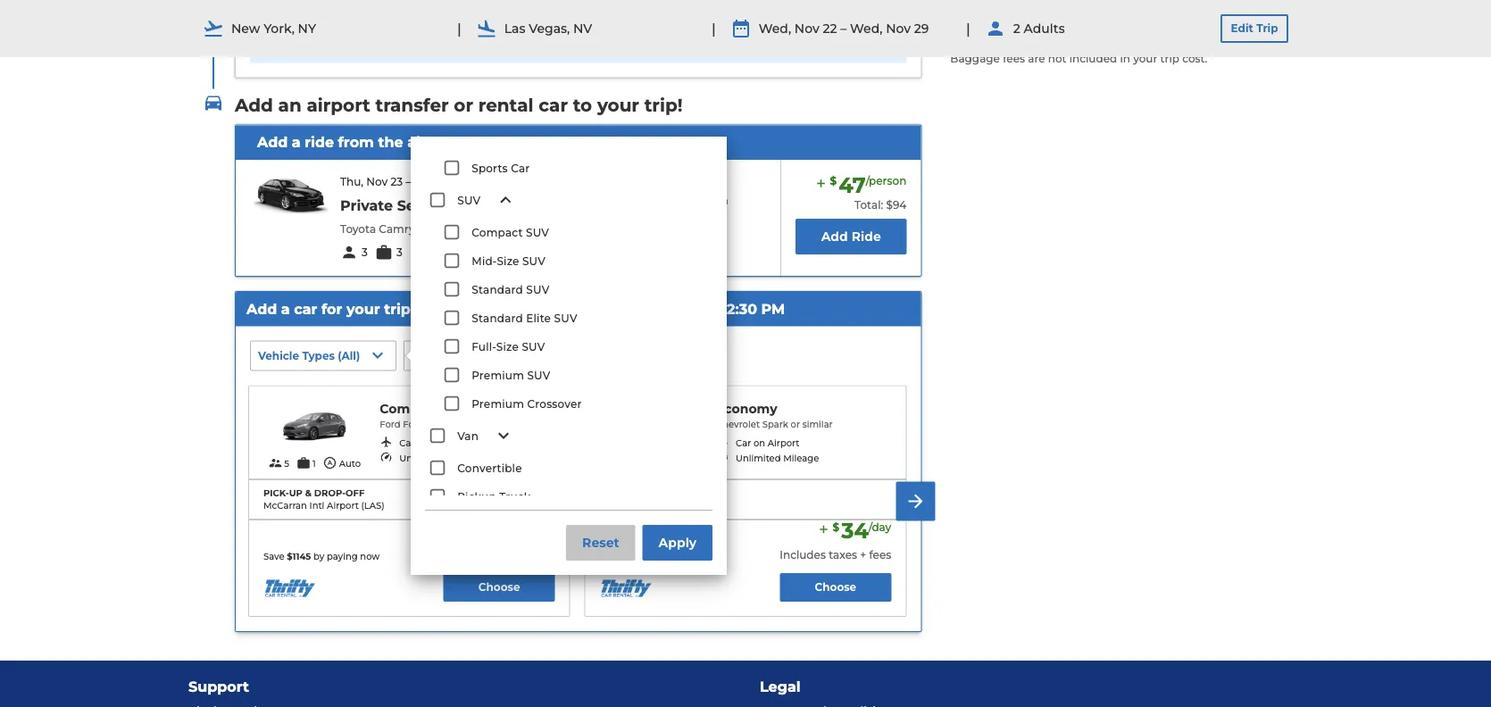 Task type: locate. For each thing, give the bounding box(es) containing it.
by down pay now & save
[[650, 551, 661, 562]]

standard up full-size suv
[[472, 312, 523, 325]]

up inside "pick-up & drop-off mccarran intl airport (las)"
[[289, 488, 303, 499]]

1 (las) from the left
[[361, 500, 385, 511]]

0 horizontal spatial unlimited
[[400, 453, 445, 464]]

up up premium suv
[[466, 349, 480, 362]]

1 choose button from the left
[[444, 574, 555, 602]]

include
[[986, 33, 1027, 46]]

wed, right 22
[[850, 21, 883, 36]]

34
[[842, 518, 869, 544]]

1 premium from the top
[[472, 370, 524, 382]]

vehicle
[[258, 349, 299, 362]]

0 horizontal spatial car on airport
[[400, 438, 463, 448]]

edit for edit trip
[[1231, 22, 1254, 35]]

1 horizontal spatial drop-
[[508, 349, 540, 362]]

0 horizontal spatial mccarran
[[263, 500, 307, 511]]

airport right an
[[307, 94, 371, 116]]

premium
[[472, 370, 524, 382], [472, 398, 524, 411]]

similar for compact
[[444, 419, 474, 430]]

1 horizontal spatial compact
[[472, 227, 523, 240]]

standard up add a car for your trip from thu, nov 23 9:00 am to wed, nov 29 2:30 pm
[[472, 284, 523, 297]]

0 horizontal spatial taxes
[[829, 549, 857, 562]]

2 intl from the left
[[646, 500, 661, 511]]

23 left 9:00
[[524, 300, 541, 317]]

2 now from the left
[[697, 551, 716, 562]]

1 vertical spatial cancellation
[[661, 194, 728, 207]]

/person up total: $94
[[866, 175, 907, 188]]

0 horizontal spatial up
[[289, 488, 303, 499]]

2 (las) from the left
[[698, 500, 721, 511]]

trip left cost.
[[1161, 52, 1180, 65]]

1 car on airport from the left
[[400, 438, 463, 448]]

ride
[[305, 134, 334, 151], [469, 246, 490, 259]]

0 horizontal spatial 1145
[[293, 551, 311, 562]]

1 unlimited mileage from the left
[[400, 453, 483, 464]]

2 horizontal spatial |
[[966, 19, 971, 37]]

save $ 1145 by paying now
[[263, 551, 380, 562], [600, 551, 716, 562]]

.
[[548, 14, 551, 29], [1235, 33, 1238, 46]]

1 vertical spatial compact
[[380, 401, 439, 417]]

0 vertical spatial edit
[[1231, 22, 1254, 35]]

0 horizontal spatial intl
[[310, 500, 325, 511]]

premium down edit pick-up and drop-off
[[472, 370, 524, 382]]

2 choose button from the left
[[780, 574, 892, 602]]

2 save $ 1145 by paying now from the left
[[600, 551, 716, 562]]

(
[[338, 349, 342, 362]]

0 vertical spatial premium
[[472, 370, 524, 382]]

legal
[[760, 678, 801, 696]]

1 horizontal spatial now
[[697, 551, 716, 562]]

1 vertical spatial in
[[1120, 52, 1131, 65]]

3 | from the left
[[966, 19, 971, 37]]

choose for ford focus
[[478, 581, 520, 594]]

in right included
[[1120, 52, 1131, 65]]

suv down elite
[[522, 341, 545, 354]]

2 adults
[[1014, 21, 1065, 36]]

upgrade right "view"
[[784, 20, 833, 33]]

1 unlimited from the left
[[400, 453, 445, 464]]

or inside economy chevrolet spark or similar
[[791, 419, 800, 430]]

to up sports
[[462, 134, 478, 151]]

1 horizontal spatial similar
[[803, 419, 833, 430]]

similar right spark
[[803, 419, 833, 430]]

1 intl from the left
[[310, 500, 325, 511]]

1 horizontal spatial /person
[[866, 175, 907, 188]]

up inside button
[[466, 349, 480, 362]]

2 car on airport from the left
[[736, 438, 800, 448]]

thu, inside thu, nov 23 – wed, nov 29 private sedan toyota camry
[[340, 175, 364, 188]]

0 horizontal spatial mileage
[[447, 453, 483, 464]]

for left only
[[416, 14, 435, 29]]

edit
[[1231, 22, 1254, 35], [412, 349, 434, 362]]

new
[[231, 21, 260, 36]]

similar inside economy chevrolet spark or similar
[[803, 419, 833, 430]]

car up "vehicle types ( all )"
[[294, 300, 318, 317]]

wed, up sedan
[[414, 175, 442, 188]]

1 horizontal spatial mccarran
[[600, 500, 644, 511]]

1 vertical spatial thu,
[[455, 300, 487, 317]]

0 vertical spatial trip
[[1161, 52, 1180, 65]]

nv
[[573, 21, 592, 36]]

wed, inside thu, nov 23 – wed, nov 29 private sedan toyota camry
[[414, 175, 442, 188]]

to
[[364, 14, 377, 29], [573, 94, 592, 116], [462, 134, 478, 151], [610, 300, 626, 317]]

0 horizontal spatial ride
[[305, 134, 334, 151]]

focus
[[403, 419, 430, 430]]

0 vertical spatial for
[[416, 14, 435, 29]]

airport
[[307, 94, 371, 116], [407, 134, 458, 151]]

pick- down up to 5 people. image
[[263, 488, 289, 499]]

vegas,
[[529, 21, 570, 36]]

1 prices from the top
[[951, 14, 983, 27]]

/person inside $ 47 /person
[[866, 175, 907, 188]]

)
[[356, 349, 360, 362]]

paying
[[327, 551, 358, 562], [663, 551, 694, 562]]

compact inside dialog
[[472, 227, 523, 240]]

fees right +
[[869, 549, 892, 562]]

23 up sedan
[[391, 175, 403, 188]]

your
[[1134, 52, 1158, 65], [597, 94, 639, 116], [482, 134, 516, 151], [347, 300, 380, 317]]

2 unlimited mileage from the left
[[736, 453, 819, 464]]

alaska airlines logo image
[[264, 13, 291, 35]]

beverages
[[595, 35, 651, 48]]

2 vertical spatial fees
[[869, 549, 892, 562]]

unlimited mileage down spark
[[736, 453, 819, 464]]

0 horizontal spatial |
[[457, 19, 462, 37]]

included
[[1070, 52, 1118, 65]]

taxes up not
[[1045, 33, 1073, 46]]

1 vertical spatial .
[[1235, 33, 1238, 46]]

1 horizontal spatial |
[[712, 19, 716, 37]]

1 paying from the left
[[327, 551, 358, 562]]

mccarran down the 5 on the left
[[263, 500, 307, 511]]

0 vertical spatial standard
[[472, 284, 523, 297]]

0 horizontal spatial drop-
[[314, 488, 346, 499]]

unlimited down focus
[[400, 453, 445, 464]]

0 vertical spatial fees
[[1100, 33, 1122, 46]]

ride left "the"
[[305, 134, 334, 151]]

save down reset at the bottom left of page
[[600, 551, 621, 562]]

1 vertical spatial pick-
[[263, 488, 289, 499]]

& right 'now'
[[654, 530, 661, 541]]

edit pick-up and drop-off button
[[404, 341, 565, 371]]

min
[[444, 246, 466, 259]]

0 horizontal spatial save $ 1145 by paying now
[[263, 551, 380, 562]]

airport down compact ford focus or similar
[[431, 438, 463, 448]]

0 vertical spatial /person
[[498, 14, 548, 29]]

or right spark
[[791, 419, 800, 430]]

0 horizontal spatial unlimited mileage
[[400, 453, 483, 464]]

/day
[[869, 521, 892, 534]]

2 standard from the top
[[472, 312, 523, 325]]

29 inside thu, nov 23 – wed, nov 29 private sedan toyota camry
[[469, 175, 482, 188]]

on
[[417, 438, 429, 448], [754, 438, 765, 448]]

1 horizontal spatial from
[[415, 300, 451, 317]]

0 horizontal spatial thu,
[[340, 175, 364, 188]]

1 vertical spatial airport
[[407, 134, 458, 151]]

in
[[986, 14, 997, 27], [1120, 52, 1131, 65]]

1 standard from the top
[[472, 284, 523, 297]]

edit inside edit trip "button"
[[1231, 22, 1254, 35]]

1 vertical spatial ride
[[469, 246, 490, 259]]

1 mileage from the left
[[447, 453, 483, 464]]

off down elite
[[540, 349, 556, 362]]

economy chevrolet spark or similar
[[716, 401, 833, 430]]

ride for from
[[305, 134, 334, 151]]

suv right time
[[522, 255, 546, 268]]

edit inside button
[[412, 349, 434, 362]]

29 left 2:30
[[706, 300, 723, 317]]

2 choose from the left
[[815, 581, 857, 594]]

1145 down 'now'
[[629, 551, 648, 562]]

up to 1 pieces of luggage. image
[[297, 456, 311, 470]]

taxes left +
[[829, 549, 857, 562]]

and right 'meals' on the left top of page
[[571, 35, 592, 48]]

2 mccarran from the left
[[600, 500, 644, 511]]

0 vertical spatial 29
[[914, 21, 929, 36]]

2 horizontal spatial car
[[736, 438, 751, 448]]

0 vertical spatial thu,
[[340, 175, 364, 188]]

1 on from the left
[[417, 438, 429, 448]]

save $ 1145 by paying now down "pick-up & drop-off mccarran intl airport (las)"
[[263, 551, 380, 562]]

unlimited for economy
[[736, 453, 781, 464]]

fees down include at top right
[[1003, 52, 1025, 65]]

mccarran up pay
[[600, 500, 644, 511]]

unlimited mileage for compact
[[400, 453, 483, 464]]

intl down 1
[[310, 500, 325, 511]]

1 horizontal spatial off
[[540, 349, 556, 362]]

thu, nov 23 – wed, nov 29 private sedan toyota camry
[[340, 175, 482, 235]]

size down compact suv
[[497, 255, 519, 268]]

1 vertical spatial size
[[496, 341, 519, 354]]

&
[[305, 488, 312, 499], [654, 530, 661, 541]]

– up sedan
[[406, 175, 411, 188]]

private
[[340, 196, 393, 214]]

| left "view"
[[712, 19, 716, 37]]

unlimited mileage for economy
[[736, 453, 819, 464]]

pick- inside "pick-up & drop-off mccarran intl airport (las)"
[[263, 488, 289, 499]]

1 horizontal spatial a
[[292, 134, 301, 151]]

5
[[284, 459, 289, 469]]

1 horizontal spatial choose button
[[780, 574, 892, 602]]

/person up fee image
[[498, 14, 548, 29]]

1 horizontal spatial edit
[[1231, 22, 1254, 35]]

2 unlimited from the left
[[736, 453, 781, 464]]

0 horizontal spatial choose button
[[444, 574, 555, 602]]

intl
[[310, 500, 325, 511], [646, 500, 661, 511]]

add left ride
[[821, 229, 848, 244]]

truck
[[499, 491, 531, 504]]

premium for premium suv
[[472, 370, 524, 382]]

includes
[[780, 549, 826, 562]]

las vegas, nv
[[504, 21, 592, 36]]

0 horizontal spatial trip
[[384, 300, 411, 317]]

suv
[[458, 194, 481, 207], [526, 227, 549, 240], [522, 255, 546, 268], [526, 284, 550, 297], [554, 312, 578, 325], [522, 341, 545, 354], [527, 370, 551, 382]]

options
[[836, 20, 880, 33]]

upgrade to
[[304, 14, 381, 29]]

$ 34 /day
[[833, 518, 892, 544]]

suv up elite
[[526, 284, 550, 297]]

0 horizontal spatial or
[[432, 419, 442, 430]]

+
[[860, 549, 867, 562]]

thu, up the private
[[340, 175, 364, 188]]

airport down auto
[[327, 500, 359, 511]]

or inside compact ford focus or similar
[[432, 419, 442, 430]]

a for ride
[[292, 134, 301, 151]]

sports
[[472, 162, 508, 175]]

1 horizontal spatial save $ 1145 by paying now
[[600, 551, 716, 562]]

a up 'vehicle'
[[281, 300, 290, 317]]

dialog
[[404, 0, 734, 582]]

2 prices from the top
[[951, 33, 983, 46]]

1 vertical spatial –
[[406, 175, 411, 188]]

0 horizontal spatial off
[[346, 488, 365, 499]]

0 vertical spatial up
[[466, 349, 480, 362]]

3
[[362, 246, 368, 259], [396, 246, 403, 259]]

save down "pick-up & drop-off mccarran intl airport (las)"
[[263, 551, 285, 562]]

29
[[914, 21, 929, 36], [469, 175, 482, 188], [706, 300, 723, 317]]

chevrolet
[[716, 419, 760, 430]]

on down spark
[[754, 438, 765, 448]]

edit up compact ford focus or similar
[[412, 349, 434, 362]]

1 horizontal spatial car
[[539, 94, 568, 116]]

2 paying from the left
[[663, 551, 694, 562]]

1145 down "pick-up & drop-off mccarran intl airport (las)"
[[293, 551, 311, 562]]

car on airport down focus
[[400, 438, 463, 448]]

apply
[[659, 535, 697, 551]]

meals and beverages
[[536, 35, 651, 48]]

taxes
[[1045, 33, 1073, 46], [829, 549, 857, 562]]

2 by from the left
[[650, 551, 661, 562]]

0 horizontal spatial similar
[[444, 419, 474, 430]]

fee image
[[517, 35, 529, 47]]

save $ 1145 by paying now down apply
[[600, 551, 716, 562]]

nov left 2:30
[[672, 300, 701, 317]]

|
[[457, 19, 462, 37], [712, 19, 716, 37], [966, 19, 971, 37]]

0 horizontal spatial choose
[[478, 581, 520, 594]]

0 horizontal spatial cancellation
[[435, 35, 502, 48]]

las
[[504, 21, 526, 36]]

2 horizontal spatial save
[[663, 530, 687, 541]]

1 choose from the left
[[478, 581, 520, 594]]

0 horizontal spatial car
[[400, 438, 415, 448]]

1 vertical spatial off
[[346, 488, 365, 499]]

fees
[[1100, 33, 1122, 46], [1003, 52, 1025, 65], [869, 549, 892, 562]]

–
[[841, 21, 847, 36], [406, 175, 411, 188]]

cancellation down for only $ 145 /person .
[[435, 35, 502, 48]]

standard
[[472, 284, 523, 297], [472, 312, 523, 325]]

(las) inside "pick-up & drop-off mccarran intl airport (las)"
[[361, 500, 385, 511]]

1 horizontal spatial 29
[[706, 300, 723, 317]]

to right ny
[[364, 14, 377, 29]]

1 horizontal spatial .
[[1235, 33, 1238, 46]]

$ left 34
[[833, 521, 840, 534]]

car for economy
[[736, 438, 751, 448]]

on down focus
[[417, 438, 429, 448]]

1 vertical spatial car
[[294, 300, 318, 317]]

similar inside compact ford focus or similar
[[444, 419, 474, 430]]

2 mileage from the left
[[783, 453, 819, 464]]

mccarran inside "pick-up & drop-off mccarran intl airport (las)"
[[263, 500, 307, 511]]

2 1145 from the left
[[629, 551, 648, 562]]

0 vertical spatial off
[[540, 349, 556, 362]]

compact up time
[[472, 227, 523, 240]]

hotel
[[520, 134, 558, 151]]

0 vertical spatial size
[[497, 255, 519, 268]]

total: $94
[[855, 198, 907, 211]]

up to 5 people. image
[[268, 456, 282, 470]]

size
[[497, 255, 519, 268], [496, 341, 519, 354]]

baggage
[[951, 52, 1000, 65]]

$ inside $ 47 /person
[[830, 175, 837, 188]]

mileage down spark
[[783, 453, 819, 464]]

mileage down van
[[447, 453, 483, 464]]

1 horizontal spatial intl
[[646, 500, 661, 511]]

2 | from the left
[[712, 19, 716, 37]]

0 horizontal spatial by
[[313, 551, 324, 562]]

new york, ny
[[231, 21, 316, 36]]

sports car
[[472, 162, 530, 175]]

2 3 from the left
[[396, 246, 403, 259]]

add for add an airport transfer or rental car to your trip!
[[235, 94, 273, 116]]

crossover
[[527, 398, 582, 411]]

add for add a car for your trip from thu, nov 23 9:00 am to wed, nov 29 2:30 pm
[[247, 300, 277, 317]]

add inside button
[[821, 229, 848, 244]]

1 horizontal spatial car
[[511, 162, 530, 175]]

1 by from the left
[[313, 551, 324, 562]]

1 horizontal spatial thu,
[[455, 300, 487, 317]]

premium down premium suv
[[472, 398, 524, 411]]

2 similar from the left
[[803, 419, 833, 430]]

cancellation right free
[[661, 194, 728, 207]]

1 vertical spatial standard
[[472, 312, 523, 325]]

from left "the"
[[338, 134, 374, 151]]

pick- inside button
[[437, 349, 466, 362]]

nov left 22
[[795, 21, 820, 36]]

1 horizontal spatial 3
[[396, 246, 403, 259]]

or for compact
[[432, 419, 442, 430]]

prices for prices in usd.
[[951, 14, 983, 27]]

/person
[[498, 14, 548, 29], [866, 175, 907, 188]]

and up included
[[1076, 33, 1097, 46]]

by down "pick-up & drop-off mccarran intl airport (las)"
[[313, 551, 324, 562]]

pick- left full-
[[437, 349, 466, 362]]

1 vertical spatial fees
[[1003, 52, 1025, 65]]

your up )
[[347, 300, 380, 317]]

wed, right am
[[630, 300, 668, 317]]

premium for premium crossover
[[472, 398, 524, 411]]

or right focus
[[432, 419, 442, 430]]

0 horizontal spatial 3
[[362, 246, 368, 259]]

0 horizontal spatial edit
[[412, 349, 434, 362]]

2 horizontal spatial 29
[[914, 21, 929, 36]]

edit left trip
[[1231, 22, 1254, 35]]

wed,
[[759, 21, 791, 36], [850, 21, 883, 36], [414, 175, 442, 188], [630, 300, 668, 317]]

1 similar from the left
[[444, 419, 474, 430]]

2 premium from the top
[[472, 398, 524, 411]]

add ride button
[[796, 219, 907, 255]]

1 vertical spatial premium
[[472, 398, 524, 411]]

– right 22
[[841, 21, 847, 36]]

compact up focus
[[380, 401, 439, 417]]

| for 2 adults
[[966, 19, 971, 37]]

choose button
[[444, 574, 555, 602], [780, 574, 892, 602]]

pick-up & drop-off mccarran intl airport (las)
[[263, 488, 385, 511]]

1 horizontal spatial mileage
[[783, 453, 819, 464]]

0 horizontal spatial fees
[[869, 549, 892, 562]]

compact
[[472, 227, 523, 240], [380, 401, 439, 417]]

add down an
[[257, 134, 288, 151]]

similar for economy
[[803, 419, 833, 430]]

elite
[[526, 312, 551, 325]]

0 horizontal spatial now
[[360, 551, 380, 562]]

now
[[360, 551, 380, 562], [697, 551, 716, 562]]

dialog containing reset
[[404, 0, 734, 582]]

1 mccarran from the left
[[263, 500, 307, 511]]

car inside dialog
[[511, 162, 530, 175]]

save down mccarran intl airport (las)
[[663, 530, 687, 541]]

unlimited mileage
[[400, 453, 483, 464], [736, 453, 819, 464]]

0 horizontal spatial 23
[[391, 175, 403, 188]]

intl up pay now & save
[[646, 500, 661, 511]]

1 horizontal spatial car on airport
[[736, 438, 800, 448]]

full-size suv
[[472, 341, 545, 354]]

nov left sports
[[445, 175, 466, 188]]

on for economy
[[754, 438, 765, 448]]

nov right options
[[886, 21, 911, 36]]

0 horizontal spatial a
[[281, 300, 290, 317]]

includes taxes + fees
[[780, 549, 892, 562]]

29 right options
[[914, 21, 929, 36]]

0 horizontal spatial compact
[[380, 401, 439, 417]]

2 on from the left
[[754, 438, 765, 448]]

0 horizontal spatial on
[[417, 438, 429, 448]]

paying down "pick-up & drop-off mccarran intl airport (las)"
[[327, 551, 358, 562]]

a down an
[[292, 134, 301, 151]]

edit trip button
[[1221, 14, 1289, 43]]

1 | from the left
[[457, 19, 462, 37]]

compact for ford
[[380, 401, 439, 417]]

– inside thu, nov 23 – wed, nov 29 private sedan toyota camry
[[406, 175, 411, 188]]

nov
[[795, 21, 820, 36], [886, 21, 911, 36], [366, 175, 388, 188], [445, 175, 466, 188], [491, 300, 520, 317], [672, 300, 701, 317]]

1 vertical spatial /person
[[866, 175, 907, 188]]

size for full-
[[496, 341, 519, 354]]

0 vertical spatial compact
[[472, 227, 523, 240]]

your up sports car
[[482, 134, 516, 151]]

1 horizontal spatial up
[[466, 349, 480, 362]]

upgrade
[[304, 14, 360, 29], [784, 20, 833, 33]]

car
[[511, 162, 530, 175], [400, 438, 415, 448], [736, 438, 751, 448]]

$ down "pick-up & drop-off mccarran intl airport (las)"
[[287, 551, 293, 562]]

compact inside compact ford focus or similar
[[380, 401, 439, 417]]

wed, left 22
[[759, 21, 791, 36]]

mid-
[[472, 255, 497, 268]]

now down "pick-up & drop-off mccarran intl airport (las)"
[[360, 551, 380, 562]]

up down the 5 on the left
[[289, 488, 303, 499]]

& inside "pick-up & drop-off mccarran intl airport (las)"
[[305, 488, 312, 499]]

ride right min
[[469, 246, 490, 259]]

from down 15
[[415, 300, 451, 317]]

(las)
[[361, 500, 385, 511], [698, 500, 721, 511]]



Task type: vqa. For each thing, say whether or not it's contained in the screenshot.
services
no



Task type: describe. For each thing, give the bounding box(es) containing it.
0 horizontal spatial in
[[986, 14, 997, 27]]

0 vertical spatial airport
[[307, 94, 371, 116]]

mid-size suv
[[472, 255, 546, 268]]

1 vertical spatial trip
[[384, 300, 411, 317]]

15
[[431, 246, 441, 259]]

the
[[378, 134, 403, 151]]

pickup truck
[[458, 491, 531, 504]]

adults
[[1024, 21, 1065, 36]]

1 horizontal spatial or
[[454, 94, 473, 116]]

all
[[342, 349, 356, 362]]

toyota
[[340, 222, 376, 235]]

a for car
[[281, 300, 290, 317]]

edit for edit pick-up and drop-off
[[412, 349, 434, 362]]

compact image
[[263, 400, 366, 452]]

premium crossover
[[472, 398, 582, 411]]

29 for wed, nov 22 – wed, nov 29
[[914, 21, 929, 36]]

free cancellation
[[634, 194, 728, 207]]

1 horizontal spatial cancellation
[[661, 194, 728, 207]]

trip
[[1257, 22, 1278, 35]]

van
[[458, 430, 479, 443]]

free
[[634, 194, 658, 207]]

to right am
[[610, 300, 626, 317]]

drop- inside button
[[508, 349, 540, 362]]

full-
[[472, 341, 496, 354]]

all
[[1030, 33, 1042, 46]]

view upgrade options
[[753, 20, 880, 33]]

your up "back."
[[597, 94, 639, 116]]

cost.
[[1183, 52, 1208, 65]]

or for economy
[[791, 419, 800, 430]]

airport inside "pick-up & drop-off mccarran intl airport (las)"
[[327, 500, 359, 511]]

add for add a ride from the airport to your hotel and back.
[[257, 134, 288, 151]]

1 horizontal spatial 23
[[524, 300, 541, 317]]

compact for suv
[[472, 227, 523, 240]]

0 horizontal spatial upgrade
[[304, 14, 360, 29]]

ride for time
[[469, 246, 490, 259]]

| for wed, nov 22 – wed, nov 29
[[712, 19, 716, 37]]

0 vertical spatial taxes
[[1045, 33, 1073, 46]]

prices include all taxes and fees
[[951, 33, 1122, 46]]

& for up
[[305, 488, 312, 499]]

29 for thu, nov 23 – wed, nov 29 private sedan toyota camry
[[469, 175, 482, 188]]

add ride
[[821, 229, 881, 244]]

meals
[[536, 35, 568, 48]]

off inside "pick-up & drop-off mccarran intl airport (las)"
[[346, 488, 365, 499]]

types
[[302, 349, 335, 362]]

automatic transmission. image
[[323, 456, 337, 470]]

& for now
[[654, 530, 661, 541]]

intl inside "pick-up & drop-off mccarran intl airport (las)"
[[310, 500, 325, 511]]

prices for prices include all taxes and fees
[[951, 33, 983, 46]]

$ 47 /person
[[830, 172, 907, 198]]

$94
[[886, 198, 907, 211]]

9:00
[[545, 300, 578, 317]]

0 horizontal spatial save
[[263, 551, 285, 562]]

usd.
[[999, 14, 1026, 27]]

1 1145 from the left
[[293, 551, 311, 562]]

off inside button
[[540, 349, 556, 362]]

nov down standard suv
[[491, 300, 520, 317]]

0 vertical spatial from
[[338, 134, 374, 151]]

and inside button
[[484, 349, 505, 362]]

car for compact
[[400, 438, 415, 448]]

1 horizontal spatial for
[[416, 14, 435, 29]]

1 3 from the left
[[362, 246, 368, 259]]

reset button
[[566, 525, 636, 561]]

auto
[[339, 459, 361, 469]]

cars image
[[203, 92, 224, 114]]

airport up apply button
[[663, 500, 695, 511]]

add for add ride
[[821, 229, 848, 244]]

2 horizontal spatial fees
[[1100, 33, 1122, 46]]

are
[[1028, 52, 1045, 65]]

taxes and fees link
[[1045, 33, 1125, 46]]

apply button
[[643, 525, 713, 561]]

on for compact
[[417, 438, 429, 448]]

22
[[823, 21, 837, 36]]

support
[[188, 678, 249, 696]]

1 now from the left
[[360, 551, 380, 562]]

1 horizontal spatial in
[[1120, 52, 1131, 65]]

1 vertical spatial from
[[415, 300, 451, 317]]

ny
[[298, 21, 316, 36]]

1 horizontal spatial save
[[600, 551, 621, 562]]

included image
[[304, 35, 316, 47]]

spark
[[762, 419, 789, 430]]

car on airport for compact
[[400, 438, 463, 448]]

premium suv
[[472, 370, 551, 382]]

$ inside $ 34 /day
[[833, 521, 840, 534]]

2
[[1014, 21, 1021, 36]]

transfer
[[376, 94, 449, 116]]

now
[[627, 530, 652, 541]]

york,
[[264, 21, 295, 36]]

1 vertical spatial taxes
[[829, 549, 857, 562]]

– for 22
[[841, 21, 847, 36]]

choose button for car on airport
[[780, 574, 892, 602]]

to down meals and beverages
[[573, 94, 592, 116]]

standard for standard suv
[[472, 284, 523, 297]]

suv up premium crossover
[[527, 370, 551, 382]]

1 horizontal spatial airport
[[407, 134, 458, 151]]

camry
[[379, 222, 415, 235]]

upgrade inside button
[[784, 20, 833, 33]]

add a car for your trip from thu, nov 23 9:00 am to wed, nov 29 2:30 pm
[[247, 300, 785, 317]]

0 horizontal spatial /person
[[498, 14, 548, 29]]

an
[[278, 94, 302, 116]]

2:30
[[727, 300, 757, 317]]

size for mid-
[[497, 255, 519, 268]]

compact ford focus or similar
[[380, 401, 474, 430]]

standard suv
[[472, 284, 550, 297]]

0 horizontal spatial for
[[322, 300, 343, 317]]

time
[[493, 246, 518, 259]]

edit trip
[[1231, 22, 1278, 35]]

reset
[[582, 535, 619, 551]]

nov up the private
[[366, 175, 388, 188]]

suv down sports
[[458, 194, 481, 207]]

ford
[[380, 419, 401, 430]]

145
[[478, 14, 498, 29]]

vehicle types ( all )
[[258, 349, 360, 362]]

1 horizontal spatial trip
[[1161, 52, 1180, 65]]

trip!
[[645, 94, 683, 116]]

compact suv
[[472, 227, 549, 240]]

wed, nov 22 – wed, nov 29
[[759, 21, 929, 36]]

– for 23
[[406, 175, 411, 188]]

mileage for economy
[[783, 453, 819, 464]]

choose button for ford focus
[[444, 574, 555, 602]]

for only $ 145 /person .
[[413, 14, 551, 29]]

not
[[1048, 52, 1067, 65]]

1 save $ 1145 by paying now from the left
[[263, 551, 380, 562]]

0 vertical spatial cancellation
[[435, 35, 502, 48]]

pm
[[761, 300, 785, 317]]

ride
[[852, 229, 881, 244]]

0 vertical spatial .
[[548, 14, 551, 29]]

airport down spark
[[768, 438, 800, 448]]

0 horizontal spatial car
[[294, 300, 318, 317]]

unlimited for compact
[[400, 453, 445, 464]]

0 vertical spatial car
[[539, 94, 568, 116]]

drop- inside "pick-up & drop-off mccarran intl airport (las)"
[[314, 488, 346, 499]]

1 horizontal spatial fees
[[1003, 52, 1025, 65]]

view upgrade options button
[[741, 13, 893, 41]]

2 vertical spatial 29
[[706, 300, 723, 317]]

47
[[839, 172, 866, 198]]

mileage for compact
[[447, 453, 483, 464]]

suv up mid-size suv
[[526, 227, 549, 240]]

total:
[[855, 198, 884, 211]]

convertible
[[458, 462, 522, 475]]

your left cost.
[[1134, 52, 1158, 65]]

prices in usd.
[[951, 14, 1026, 27]]

choose for car on airport
[[815, 581, 857, 594]]

edit pick-up and drop-off
[[412, 349, 556, 362]]

and right hotel
[[562, 134, 591, 151]]

add a ride from the airport to your hotel and back.
[[257, 134, 635, 151]]

standard for standard elite suv
[[472, 312, 523, 325]]

$ right only
[[470, 14, 478, 29]]

view
[[753, 20, 781, 33]]

1
[[313, 459, 316, 469]]

mccarran intl airport (las)
[[600, 500, 721, 511]]

23 inside thu, nov 23 – wed, nov 29 private sedan toyota camry
[[391, 175, 403, 188]]

suv right elite
[[554, 312, 578, 325]]

| for las vegas, nv
[[457, 19, 462, 37]]

$ down pay
[[623, 551, 629, 562]]

am
[[582, 300, 606, 317]]

car on airport for economy
[[736, 438, 800, 448]]

only
[[438, 14, 466, 29]]



